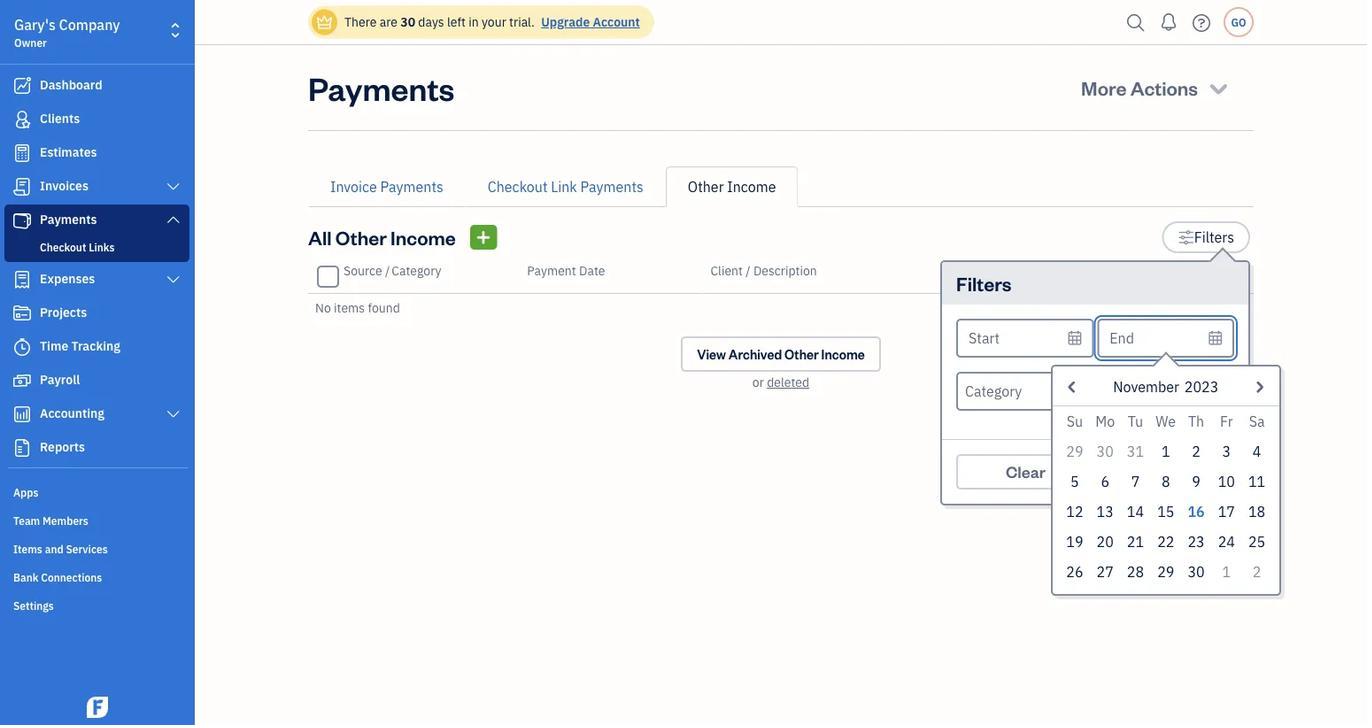 Task type: vqa. For each thing, say whether or not it's contained in the screenshot.


Task type: describe. For each thing, give the bounding box(es) containing it.
10 button
[[1212, 467, 1242, 497]]

3 button
[[1212, 437, 1242, 467]]

Start date in MM/DD/YYYY format text field
[[957, 319, 1094, 358]]

all
[[308, 225, 332, 250]]

settings image
[[1178, 227, 1195, 248]]

checkout links
[[40, 240, 115, 254]]

clients
[[40, 110, 80, 127]]

estimate image
[[12, 144, 33, 162]]

invoices link
[[4, 171, 190, 203]]

go to help image
[[1188, 9, 1216, 36]]

payments down are
[[308, 66, 455, 109]]

no
[[315, 300, 331, 316]]

expenses link
[[4, 264, 190, 296]]

1 horizontal spatial 30 button
[[1182, 557, 1212, 587]]

23
[[1188, 533, 1205, 551]]

17
[[1219, 503, 1236, 521]]

31 button
[[1121, 437, 1151, 467]]

upgrade
[[541, 14, 590, 30]]

19 button
[[1060, 527, 1090, 557]]

chevrondown image
[[1207, 75, 1231, 100]]

services
[[66, 542, 108, 556]]

actions
[[1131, 75, 1199, 100]]

End date in MM/DD/YYYY format text field
[[1098, 319, 1235, 358]]

checkout link payments
[[488, 178, 644, 196]]

1 vertical spatial filters
[[957, 271, 1012, 296]]

invoice payments link
[[308, 167, 466, 207]]

add new other income entry image
[[476, 227, 492, 248]]

team members
[[13, 514, 88, 528]]

your
[[482, 14, 507, 30]]

checkout for checkout link payments
[[488, 178, 548, 196]]

chevron large down image for accounting
[[165, 407, 182, 422]]

15
[[1158, 503, 1175, 521]]

0 horizontal spatial 30
[[401, 14, 415, 30]]

projects
[[40, 304, 87, 321]]

company
[[59, 16, 120, 34]]

trial.
[[509, 14, 535, 30]]

16 button
[[1182, 497, 1212, 527]]

1 vertical spatial 30
[[1097, 442, 1114, 461]]

1 vertical spatial 1 button
[[1212, 557, 1242, 587]]

9
[[1193, 473, 1201, 491]]

project image
[[12, 305, 33, 322]]

connections
[[41, 570, 102, 585]]

6 button
[[1090, 467, 1121, 497]]

checkout links link
[[8, 237, 186, 258]]

0 vertical spatial 2 button
[[1182, 437, 1212, 467]]

mo
[[1096, 412, 1115, 431]]

dashboard link
[[4, 70, 190, 102]]

2 horizontal spatial other
[[785, 346, 819, 363]]

payment date button
[[527, 263, 605, 279]]

invoice image
[[12, 178, 33, 196]]

items
[[13, 542, 42, 556]]

left
[[447, 14, 466, 30]]

1 horizontal spatial 29
[[1158, 563, 1175, 582]]

and
[[45, 542, 63, 556]]

23 button
[[1182, 527, 1212, 557]]

apply
[[1151, 462, 1194, 482]]

th
[[1189, 412, 1205, 431]]

4
[[1253, 442, 1262, 461]]

amount button
[[1203, 263, 1247, 279]]

6
[[1101, 473, 1110, 491]]

8
[[1162, 473, 1171, 491]]

report image
[[12, 439, 33, 457]]

chevron large down image for payments
[[165, 213, 182, 227]]

or
[[753, 374, 764, 391]]

/ for category
[[385, 263, 390, 279]]

0 horizontal spatial 30 button
[[1090, 437, 1121, 467]]

2 vertical spatial 30
[[1188, 563, 1205, 582]]

checkout link payments link
[[466, 167, 666, 207]]

20 button
[[1090, 527, 1121, 557]]

0 horizontal spatial 29 button
[[1060, 437, 1090, 467]]

clear button
[[957, 454, 1096, 490]]

1 for the bottom 1 button
[[1223, 563, 1231, 582]]

money image
[[12, 372, 33, 390]]

expenses
[[40, 271, 95, 287]]

gary's company owner
[[14, 16, 120, 50]]

14
[[1128, 503, 1145, 521]]

2 for topmost 2 button
[[1193, 442, 1201, 461]]

payment
[[527, 263, 576, 279]]

or deleted
[[753, 374, 810, 391]]

bank connections link
[[4, 563, 190, 590]]

14 button
[[1121, 497, 1151, 527]]

timer image
[[12, 338, 33, 356]]

0 horizontal spatial other
[[336, 225, 387, 250]]

17 button
[[1212, 497, 1242, 527]]

31
[[1128, 442, 1145, 461]]

clients link
[[4, 104, 190, 136]]

source
[[344, 263, 382, 279]]

22 button
[[1151, 527, 1182, 557]]

projects link
[[4, 298, 190, 330]]

chevron large down image for invoices
[[165, 180, 182, 194]]

category
[[392, 263, 442, 279]]

team members link
[[4, 507, 190, 533]]

view archived other income link
[[681, 337, 881, 372]]

expense image
[[12, 271, 33, 289]]

grid containing su
[[1060, 407, 1273, 587]]

payments right the link
[[581, 178, 644, 196]]

members
[[43, 514, 88, 528]]

7
[[1132, 473, 1140, 491]]

reports
[[40, 439, 85, 455]]

0 vertical spatial 1 button
[[1151, 437, 1182, 467]]

dashboard
[[40, 77, 102, 93]]

settings link
[[4, 592, 190, 618]]

notifications image
[[1155, 4, 1183, 40]]

no items found
[[315, 300, 400, 316]]

invoices
[[40, 178, 89, 194]]

checkout for checkout links
[[40, 240, 86, 254]]

links
[[89, 240, 115, 254]]

payroll link
[[4, 365, 190, 397]]

accounting link
[[4, 399, 190, 431]]



Task type: locate. For each thing, give the bounding box(es) containing it.
29
[[1067, 442, 1084, 461], [1158, 563, 1175, 582]]

0 vertical spatial checkout
[[488, 178, 548, 196]]

0 horizontal spatial 1
[[1162, 442, 1171, 461]]

1 / from the left
[[385, 263, 390, 279]]

payments inside main element
[[40, 211, 97, 228]]

0 vertical spatial other
[[688, 178, 724, 196]]

30 down mo
[[1097, 442, 1114, 461]]

11 button
[[1242, 467, 1273, 497]]

25
[[1249, 533, 1266, 551]]

5
[[1071, 473, 1080, 491]]

chevron large down image up checkout links link
[[165, 213, 182, 227]]

description
[[754, 263, 817, 279]]

all other income
[[308, 225, 456, 250]]

items and services
[[13, 542, 108, 556]]

/ for description
[[746, 263, 751, 279]]

/ right source
[[385, 263, 390, 279]]

1 vertical spatial 29
[[1158, 563, 1175, 582]]

view
[[697, 346, 726, 363]]

1 horizontal spatial /
[[746, 263, 751, 279]]

7 button
[[1121, 467, 1151, 497]]

0 horizontal spatial 2 button
[[1182, 437, 1212, 467]]

5 button
[[1060, 467, 1090, 497]]

gary's
[[14, 16, 56, 34]]

filters up start date in mm/dd/yyyy format text field
[[957, 271, 1012, 296]]

payments right invoice
[[381, 178, 444, 196]]

bank connections
[[13, 570, 102, 585]]

payments
[[308, 66, 455, 109], [381, 178, 444, 196], [581, 178, 644, 196], [40, 211, 97, 228]]

28
[[1128, 563, 1145, 582]]

in
[[469, 14, 479, 30]]

1 vertical spatial 29 button
[[1151, 557, 1182, 587]]

0 horizontal spatial 2
[[1193, 442, 1201, 461]]

chevron large down image up the reports 'link'
[[165, 407, 182, 422]]

11
[[1249, 473, 1266, 491]]

chevron large down image down checkout links link
[[165, 273, 182, 287]]

26 button
[[1060, 557, 1090, 587]]

su
[[1067, 412, 1083, 431]]

19
[[1067, 533, 1084, 551]]

1 chevron large down image from the top
[[165, 273, 182, 287]]

1 horizontal spatial income
[[728, 178, 776, 196]]

0 vertical spatial 1
[[1162, 442, 1171, 461]]

chevron large down image up "payments" link
[[165, 180, 182, 194]]

1 for top 1 button
[[1162, 442, 1171, 461]]

main element
[[0, 0, 239, 725]]

30 down 23
[[1188, 563, 1205, 582]]

time tracking link
[[4, 331, 190, 363]]

1 horizontal spatial other
[[688, 178, 724, 196]]

/ right client
[[746, 263, 751, 279]]

0 vertical spatial 2
[[1193, 442, 1201, 461]]

invoice payments
[[330, 178, 444, 196]]

checkout up the "expenses"
[[40, 240, 86, 254]]

1 down 24
[[1223, 563, 1231, 582]]

client / description
[[711, 263, 817, 279]]

29 button down "su"
[[1060, 437, 1090, 467]]

1 up apply
[[1162, 442, 1171, 461]]

apps link
[[4, 478, 190, 505]]

1 horizontal spatial 29 button
[[1151, 557, 1182, 587]]

source / category
[[344, 263, 442, 279]]

1 horizontal spatial 1
[[1223, 563, 1231, 582]]

more
[[1082, 75, 1127, 100]]

30 right are
[[401, 14, 415, 30]]

chevron large down image inside "invoices" link
[[165, 180, 182, 194]]

1 vertical spatial 1
[[1223, 563, 1231, 582]]

dashboard image
[[12, 77, 33, 95]]

30 button down 23
[[1182, 557, 1212, 587]]

apps
[[13, 485, 38, 500]]

1 horizontal spatial 30
[[1097, 442, 1114, 461]]

0 horizontal spatial checkout
[[40, 240, 86, 254]]

2 up 9
[[1193, 442, 1201, 461]]

2 / from the left
[[746, 263, 751, 279]]

30 button
[[1090, 437, 1121, 467], [1182, 557, 1212, 587]]

estimates
[[40, 144, 97, 160]]

13 button
[[1090, 497, 1121, 527]]

freshbooks image
[[83, 697, 112, 718]]

archived
[[729, 346, 782, 363]]

settings
[[13, 599, 54, 613]]

client image
[[12, 111, 33, 128]]

amount
[[1203, 263, 1247, 279]]

there are 30 days left in your trial. upgrade account
[[345, 14, 640, 30]]

2 chevron large down image from the top
[[165, 407, 182, 422]]

2 horizontal spatial income
[[822, 346, 865, 363]]

payments up checkout links
[[40, 211, 97, 228]]

2 down 25
[[1253, 563, 1262, 582]]

0 vertical spatial 30 button
[[1090, 437, 1121, 467]]

20
[[1097, 533, 1114, 551]]

29 up 5 button
[[1067, 442, 1084, 461]]

24 button
[[1212, 527, 1242, 557]]

filters button
[[1163, 221, 1251, 253]]

1 vertical spatial other
[[336, 225, 387, 250]]

2 horizontal spatial 30
[[1188, 563, 1205, 582]]

chevron large down image for expenses
[[165, 273, 182, 287]]

chevron large down image
[[165, 180, 182, 194], [165, 213, 182, 227]]

0 horizontal spatial filters
[[957, 271, 1012, 296]]

payments link
[[4, 205, 190, 237]]

other up deleted link at bottom right
[[785, 346, 819, 363]]

0 vertical spatial filters
[[1195, 228, 1235, 247]]

1 horizontal spatial checkout
[[488, 178, 548, 196]]

upgrade account link
[[538, 14, 640, 30]]

reports link
[[4, 432, 190, 464]]

1 horizontal spatial filters
[[1195, 228, 1235, 247]]

1 vertical spatial 2 button
[[1242, 557, 1273, 587]]

1
[[1162, 442, 1171, 461], [1223, 563, 1231, 582]]

payment image
[[12, 212, 33, 229]]

we
[[1156, 412, 1177, 431]]

0 horizontal spatial 1 button
[[1151, 437, 1182, 467]]

Category search field
[[966, 381, 1212, 402]]

1 horizontal spatial 2 button
[[1242, 557, 1273, 587]]

tracking
[[71, 338, 120, 354]]

22
[[1158, 533, 1175, 551]]

go
[[1232, 15, 1247, 29]]

apply button
[[1103, 454, 1242, 490]]

crown image
[[315, 13, 334, 31]]

0 vertical spatial income
[[728, 178, 776, 196]]

1 chevron large down image from the top
[[165, 180, 182, 194]]

found
[[368, 300, 400, 316]]

grid
[[1060, 407, 1273, 587]]

1 vertical spatial income
[[391, 225, 456, 250]]

are
[[380, 14, 398, 30]]

other income link
[[666, 167, 799, 207]]

0 vertical spatial 30
[[401, 14, 415, 30]]

8 button
[[1151, 467, 1182, 497]]

16
[[1188, 503, 1205, 521]]

0 horizontal spatial 29
[[1067, 442, 1084, 461]]

chevron large down image
[[165, 273, 182, 287], [165, 407, 182, 422]]

checkout left the link
[[488, 178, 548, 196]]

1 button down 24
[[1212, 557, 1242, 587]]

team
[[13, 514, 40, 528]]

2 button
[[1182, 437, 1212, 467], [1242, 557, 1273, 587]]

other up client
[[688, 178, 724, 196]]

owner
[[14, 35, 47, 50]]

november 2023
[[1114, 378, 1219, 396]]

account
[[593, 14, 640, 30]]

30 button down mo
[[1090, 437, 1121, 467]]

0 vertical spatial chevron large down image
[[165, 180, 182, 194]]

0 vertical spatial chevron large down image
[[165, 273, 182, 287]]

1 vertical spatial checkout
[[40, 240, 86, 254]]

1 vertical spatial chevron large down image
[[165, 213, 182, 227]]

1 vertical spatial 2
[[1253, 563, 1262, 582]]

clear
[[1006, 462, 1046, 482]]

chevron large down image inside accounting link
[[165, 407, 182, 422]]

21 button
[[1121, 527, 1151, 557]]

time
[[40, 338, 68, 354]]

payroll
[[40, 372, 80, 388]]

invoice
[[330, 178, 377, 196]]

1 horizontal spatial 1 button
[[1212, 557, 1242, 587]]

2 for the bottommost 2 button
[[1253, 563, 1262, 582]]

accounting
[[40, 405, 104, 422]]

1 vertical spatial 30 button
[[1182, 557, 1212, 587]]

2 chevron large down image from the top
[[165, 213, 182, 227]]

0 horizontal spatial /
[[385, 263, 390, 279]]

18
[[1249, 503, 1266, 521]]

9 button
[[1182, 467, 1212, 497]]

checkout inside main element
[[40, 240, 86, 254]]

29 down 22
[[1158, 563, 1175, 582]]

2 button down 25
[[1242, 557, 1273, 587]]

filters inside dropdown button
[[1195, 228, 1235, 247]]

/
[[385, 263, 390, 279], [746, 263, 751, 279]]

2023
[[1185, 378, 1219, 396]]

1 button down we
[[1151, 437, 1182, 467]]

0 vertical spatial 29 button
[[1060, 437, 1090, 467]]

29 button down 22
[[1151, 557, 1182, 587]]

1 vertical spatial chevron large down image
[[165, 407, 182, 422]]

search image
[[1122, 9, 1151, 36]]

0 horizontal spatial income
[[391, 225, 456, 250]]

30
[[401, 14, 415, 30], [1097, 442, 1114, 461], [1188, 563, 1205, 582]]

0 vertical spatial 29
[[1067, 442, 1084, 461]]

filters up the amount button
[[1195, 228, 1235, 247]]

21
[[1128, 533, 1145, 551]]

2 vertical spatial other
[[785, 346, 819, 363]]

chart image
[[12, 406, 33, 423]]

link
[[551, 178, 577, 196]]

other up source
[[336, 225, 387, 250]]

fr
[[1221, 412, 1234, 431]]

3
[[1223, 442, 1231, 461]]

2 button down th
[[1182, 437, 1212, 467]]

sa
[[1250, 412, 1265, 431]]

2 vertical spatial income
[[822, 346, 865, 363]]

payment date
[[527, 263, 605, 279]]

estimates link
[[4, 137, 190, 169]]

1 horizontal spatial 2
[[1253, 563, 1262, 582]]



